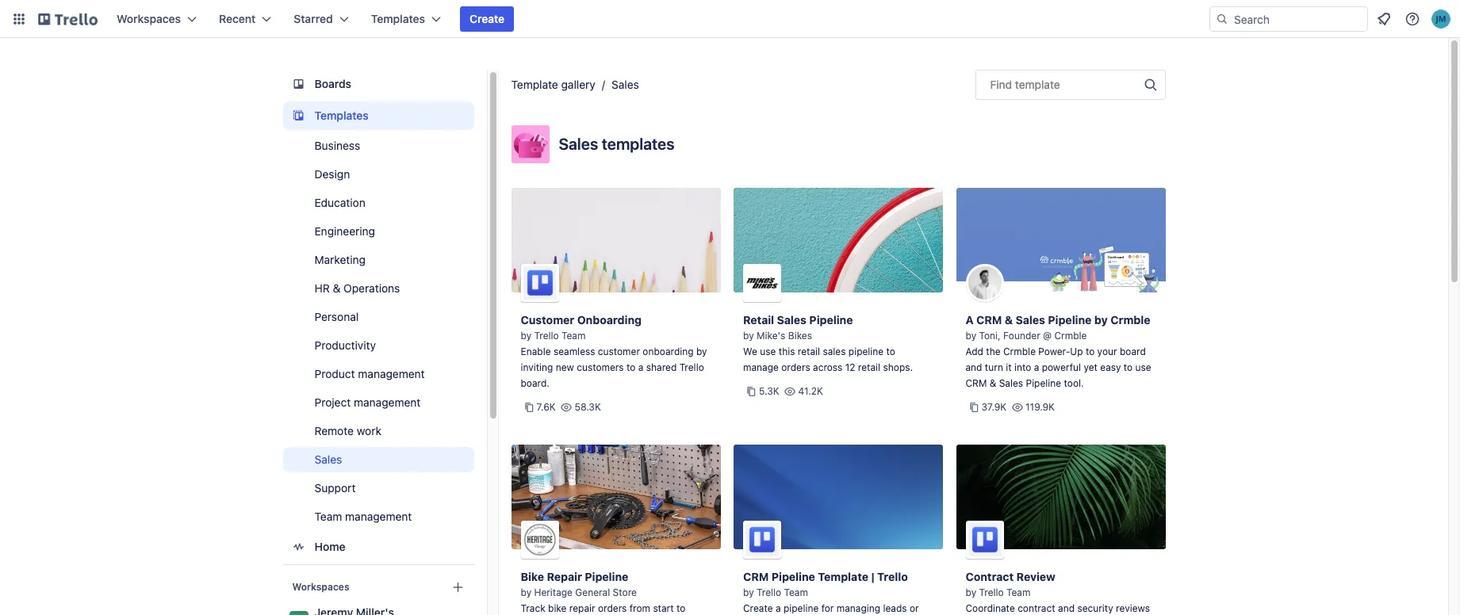 Task type: vqa. For each thing, say whether or not it's contained in the screenshot.


Task type: describe. For each thing, give the bounding box(es) containing it.
0 horizontal spatial sales link
[[283, 448, 474, 473]]

119.9k
[[1026, 401, 1055, 413]]

education link
[[283, 190, 474, 216]]

sales up the "founder"
[[1016, 313, 1046, 327]]

review
[[1017, 570, 1056, 584]]

your
[[1098, 346, 1118, 358]]

we
[[743, 346, 758, 358]]

5.3k
[[759, 386, 780, 398]]

orders inside bike repair pipeline by heritage general store track bike repair orders from start to
[[598, 603, 627, 615]]

support
[[315, 482, 356, 495]]

1 horizontal spatial sales link
[[612, 78, 639, 91]]

create a workspace image
[[449, 578, 468, 597]]

0 horizontal spatial crmble
[[1004, 346, 1036, 358]]

this
[[779, 346, 795, 358]]

team management
[[315, 510, 412, 524]]

reviews
[[1116, 603, 1150, 615]]

shared
[[646, 362, 677, 374]]

business link
[[283, 133, 474, 159]]

2 horizontal spatial crmble
[[1111, 313, 1151, 327]]

founder
[[1004, 330, 1041, 342]]

team management link
[[283, 505, 474, 530]]

templates inside dropdown button
[[371, 12, 425, 25]]

template board image
[[289, 106, 308, 125]]

template gallery link
[[511, 78, 596, 91]]

add
[[966, 346, 984, 358]]

hr & operations
[[315, 282, 400, 295]]

from
[[630, 603, 651, 615]]

orders inside the retail sales pipeline by mike's bikes we use this retail sales pipeline to manage orders across 12 retail shops.
[[782, 362, 811, 374]]

repair
[[547, 570, 582, 584]]

bike
[[521, 570, 544, 584]]

mike's bikes image
[[743, 264, 782, 302]]

customers
[[577, 362, 624, 374]]

1 vertical spatial crmble
[[1055, 330, 1087, 342]]

board.
[[521, 378, 550, 390]]

heritage general store image
[[521, 521, 559, 559]]

Search field
[[1229, 7, 1368, 31]]

engineering
[[315, 225, 375, 238]]

project management link
[[283, 390, 474, 416]]

management for project management
[[354, 396, 421, 409]]

and inside "a crm & sales pipeline by crmble by toni, founder @ crmble add the crmble power-up to your board and turn it into a powerful yet easy to use crm & sales pipeline tool."
[[966, 362, 983, 374]]

tool.
[[1064, 378, 1084, 390]]

engineering link
[[283, 219, 474, 244]]

contract
[[1018, 603, 1056, 615]]

back to home image
[[38, 6, 98, 32]]

bike repair pipeline by heritage general store track bike repair orders from start to
[[521, 570, 686, 616]]

inviting
[[521, 362, 553, 374]]

toni, founder @ crmble image
[[966, 264, 1004, 302]]

58.3k
[[575, 401, 601, 413]]

for
[[822, 603, 834, 615]]

sales
[[823, 346, 846, 358]]

by inside contract review by trello team coordinate contract and security reviews
[[966, 587, 977, 599]]

management for team management
[[345, 510, 412, 524]]

marketing
[[315, 253, 366, 267]]

managing
[[837, 603, 881, 615]]

1 horizontal spatial retail
[[858, 362, 881, 374]]

hr
[[315, 282, 330, 295]]

design link
[[283, 162, 474, 187]]

and inside contract review by trello team coordinate contract and security reviews
[[1058, 603, 1075, 615]]

security
[[1078, 603, 1114, 615]]

heritage
[[534, 587, 573, 599]]

37.9k
[[982, 401, 1007, 413]]

customer onboarding by trello team enable seamless customer onboarding by inviting new customers to a shared trello board.
[[521, 313, 707, 390]]

productivity
[[315, 339, 376, 352]]

productivity link
[[283, 333, 474, 359]]

a inside customer onboarding by trello team enable seamless customer onboarding by inviting new customers to a shared trello board.
[[638, 362, 644, 374]]

powerful
[[1042, 362, 1082, 374]]

create inside "button"
[[470, 12, 505, 25]]

remote
[[315, 424, 354, 438]]

|
[[872, 570, 875, 584]]

create inside crm pipeline template | trello by trello team create a pipeline for managing leads or
[[743, 603, 773, 615]]

1 horizontal spatial &
[[990, 378, 997, 390]]

customer
[[598, 346, 640, 358]]

0 horizontal spatial template
[[511, 78, 558, 91]]

or
[[910, 603, 919, 615]]

trello team image for crm pipeline template | trello
[[743, 521, 782, 559]]

operations
[[344, 282, 400, 295]]

41.2k
[[799, 386, 823, 398]]

repair
[[570, 603, 596, 615]]

7.6k
[[537, 401, 556, 413]]

0 vertical spatial crm
[[977, 313, 1002, 327]]

to inside customer onboarding by trello team enable seamless customer onboarding by inviting new customers to a shared trello board.
[[627, 362, 636, 374]]

pipeline inside bike repair pipeline by heritage general store track bike repair orders from start to
[[585, 570, 629, 584]]

business
[[315, 139, 360, 152]]

marketing link
[[283, 248, 474, 273]]

toni,
[[980, 330, 1001, 342]]

templates link
[[283, 102, 474, 130]]

work
[[357, 424, 382, 438]]

the
[[987, 346, 1001, 358]]

onboarding
[[577, 313, 642, 327]]

home
[[315, 540, 346, 554]]

recent button
[[210, 6, 281, 32]]

pipeline inside the retail sales pipeline by mike's bikes we use this retail sales pipeline to manage orders across 12 retail shops.
[[849, 346, 884, 358]]

trello inside contract review by trello team coordinate contract and security reviews
[[980, 587, 1004, 599]]

sales right gallery
[[612, 78, 639, 91]]

it
[[1006, 362, 1012, 374]]

use inside "a crm & sales pipeline by crmble by toni, founder @ crmble add the crmble power-up to your board and turn it into a powerful yet easy to use crm & sales pipeline tool."
[[1136, 362, 1152, 374]]

sales right sales icon
[[559, 135, 598, 153]]

crm pipeline template | trello by trello team create a pipeline for managing leads or
[[743, 570, 932, 616]]

sales down it
[[1000, 378, 1024, 390]]

templates
[[602, 135, 675, 153]]

across
[[813, 362, 843, 374]]



Task type: locate. For each thing, give the bounding box(es) containing it.
workspaces inside dropdown button
[[117, 12, 181, 25]]

1 horizontal spatial crmble
[[1055, 330, 1087, 342]]

0 vertical spatial create
[[470, 12, 505, 25]]

sales down remote
[[315, 453, 342, 467]]

a left "shared"
[[638, 362, 644, 374]]

bike
[[548, 603, 567, 615]]

1 horizontal spatial orders
[[782, 362, 811, 374]]

trello
[[534, 330, 559, 342], [680, 362, 704, 374], [878, 570, 908, 584], [757, 587, 782, 599], [980, 587, 1004, 599]]

1 horizontal spatial create
[[743, 603, 773, 615]]

into
[[1015, 362, 1032, 374]]

1 vertical spatial workspaces
[[292, 582, 350, 593]]

store
[[613, 587, 637, 599]]

remote work link
[[283, 419, 474, 444]]

crmble up the up
[[1055, 330, 1087, 342]]

turn
[[985, 362, 1004, 374]]

0 horizontal spatial create
[[470, 12, 505, 25]]

jeremy miller (jeremymiller198) image
[[1432, 10, 1451, 29]]

boards link
[[283, 70, 474, 98]]

customer
[[521, 313, 575, 327]]

coordinate
[[966, 603, 1015, 615]]

board image
[[289, 75, 308, 94]]

& down "turn"
[[990, 378, 997, 390]]

1 vertical spatial and
[[1058, 603, 1075, 615]]

2 horizontal spatial a
[[1034, 362, 1040, 374]]

template
[[1016, 78, 1061, 91]]

to inside bike repair pipeline by heritage general store track bike repair orders from start to
[[677, 603, 686, 615]]

sales
[[612, 78, 639, 91], [559, 135, 598, 153], [777, 313, 807, 327], [1016, 313, 1046, 327], [1000, 378, 1024, 390], [315, 453, 342, 467]]

1 vertical spatial crm
[[966, 378, 987, 390]]

to right the up
[[1086, 346, 1095, 358]]

contract review by trello team coordinate contract and security reviews
[[966, 570, 1150, 616]]

0 vertical spatial use
[[760, 346, 776, 358]]

shops.
[[883, 362, 913, 374]]

1 vertical spatial templates
[[315, 109, 369, 122]]

0 horizontal spatial templates
[[315, 109, 369, 122]]

pipeline inside crm pipeline template | trello by trello team create a pipeline for managing leads or
[[784, 603, 819, 615]]

2 vertical spatial management
[[345, 510, 412, 524]]

project
[[315, 396, 351, 409]]

12
[[846, 362, 856, 374]]

templates up boards link
[[371, 12, 425, 25]]

yet
[[1084, 362, 1098, 374]]

retail sales pipeline by mike's bikes we use this retail sales pipeline to manage orders across 12 retail shops.
[[743, 313, 913, 374]]

use inside the retail sales pipeline by mike's bikes we use this retail sales pipeline to manage orders across 12 retail shops.
[[760, 346, 776, 358]]

1 horizontal spatial templates
[[371, 12, 425, 25]]

1 horizontal spatial pipeline
[[849, 346, 884, 358]]

0 horizontal spatial retail
[[798, 346, 820, 358]]

0 horizontal spatial a
[[638, 362, 644, 374]]

0 vertical spatial pipeline
[[849, 346, 884, 358]]

home image
[[289, 538, 308, 557]]

up
[[1071, 346, 1083, 358]]

trello team image for customer onboarding
[[521, 264, 559, 302]]

trello team image
[[966, 521, 1004, 559]]

to inside the retail sales pipeline by mike's bikes we use this retail sales pipeline to manage orders across 12 retail shops.
[[887, 346, 896, 358]]

workspaces
[[117, 12, 181, 25], [292, 582, 350, 593]]

pipeline
[[849, 346, 884, 358], [784, 603, 819, 615]]

switch to… image
[[11, 11, 27, 27]]

sales link up support link
[[283, 448, 474, 473]]

to up "shops."
[[887, 346, 896, 358]]

home link
[[283, 533, 474, 562]]

a inside "a crm & sales pipeline by crmble by toni, founder @ crmble add the crmble power-up to your board and turn it into a powerful yet easy to use crm & sales pipeline tool."
[[1034, 362, 1040, 374]]

pipeline left for on the bottom of the page
[[784, 603, 819, 615]]

1 vertical spatial &
[[1005, 313, 1013, 327]]

1 horizontal spatial and
[[1058, 603, 1075, 615]]

1 vertical spatial trello team image
[[743, 521, 782, 559]]

0 horizontal spatial and
[[966, 362, 983, 374]]

onboarding
[[643, 346, 694, 358]]

find template
[[991, 78, 1061, 91]]

pipeline up the 12
[[849, 346, 884, 358]]

management for product management
[[358, 367, 425, 381]]

pipeline inside crm pipeline template | trello by trello team create a pipeline for managing leads or
[[772, 570, 816, 584]]

2 vertical spatial &
[[990, 378, 997, 390]]

template inside crm pipeline template | trello by trello team create a pipeline for managing leads or
[[818, 570, 869, 584]]

to
[[887, 346, 896, 358], [1086, 346, 1095, 358], [627, 362, 636, 374], [1124, 362, 1133, 374], [677, 603, 686, 615]]

product
[[315, 367, 355, 381]]

bikes
[[789, 330, 812, 342]]

by inside bike repair pipeline by heritage general store track bike repair orders from start to
[[521, 587, 532, 599]]

starred
[[294, 12, 333, 25]]

template left gallery
[[511, 78, 558, 91]]

a right into
[[1034, 362, 1040, 374]]

boards
[[315, 77, 352, 90]]

@
[[1043, 330, 1052, 342]]

pipeline
[[810, 313, 853, 327], [1048, 313, 1092, 327], [1026, 378, 1062, 390], [585, 570, 629, 584], [772, 570, 816, 584]]

0 horizontal spatial workspaces
[[117, 12, 181, 25]]

1 vertical spatial template
[[818, 570, 869, 584]]

product management
[[315, 367, 425, 381]]

mike's
[[757, 330, 786, 342]]

crmble up board
[[1111, 313, 1151, 327]]

enable
[[521, 346, 551, 358]]

1 horizontal spatial a
[[776, 603, 781, 615]]

retail down the bikes
[[798, 346, 820, 358]]

to down customer
[[627, 362, 636, 374]]

use
[[760, 346, 776, 358], [1136, 362, 1152, 374]]

and left security
[[1058, 603, 1075, 615]]

by inside crm pipeline template | trello by trello team create a pipeline for managing leads or
[[743, 587, 754, 599]]

team inside customer onboarding by trello team enable seamless customer onboarding by inviting new customers to a shared trello board.
[[562, 330, 586, 342]]

0 horizontal spatial use
[[760, 346, 776, 358]]

0 vertical spatial retail
[[798, 346, 820, 358]]

management down support link
[[345, 510, 412, 524]]

1 vertical spatial retail
[[858, 362, 881, 374]]

retail right the 12
[[858, 362, 881, 374]]

0 vertical spatial crmble
[[1111, 313, 1151, 327]]

1 vertical spatial orders
[[598, 603, 627, 615]]

and down add
[[966, 362, 983, 374]]

primary element
[[0, 0, 1461, 38]]

workspaces button
[[107, 6, 206, 32]]

templates button
[[362, 6, 451, 32]]

0 horizontal spatial pipeline
[[784, 603, 819, 615]]

remote work
[[315, 424, 382, 438]]

starred button
[[284, 6, 358, 32]]

management down product management link
[[354, 396, 421, 409]]

a left for on the bottom of the page
[[776, 603, 781, 615]]

retail
[[798, 346, 820, 358], [858, 362, 881, 374]]

search image
[[1216, 13, 1229, 25]]

support link
[[283, 476, 474, 501]]

1 horizontal spatial use
[[1136, 362, 1152, 374]]

crmble
[[1111, 313, 1151, 327], [1055, 330, 1087, 342], [1004, 346, 1036, 358]]

board
[[1120, 346, 1146, 358]]

2 vertical spatial crm
[[743, 570, 769, 584]]

1 vertical spatial management
[[354, 396, 421, 409]]

0 vertical spatial sales link
[[612, 78, 639, 91]]

new
[[556, 362, 574, 374]]

2 vertical spatial crmble
[[1004, 346, 1036, 358]]

by inside the retail sales pipeline by mike's bikes we use this retail sales pipeline to manage orders across 12 retail shops.
[[743, 330, 754, 342]]

1 horizontal spatial workspaces
[[292, 582, 350, 593]]

management
[[358, 367, 425, 381], [354, 396, 421, 409], [345, 510, 412, 524]]

use down 'mike's'
[[760, 346, 776, 358]]

1 vertical spatial use
[[1136, 362, 1152, 374]]

0 vertical spatial &
[[333, 282, 341, 295]]

0 vertical spatial orders
[[782, 362, 811, 374]]

orders
[[782, 362, 811, 374], [598, 603, 627, 615]]

crm inside crm pipeline template | trello by trello team create a pipeline for managing leads or
[[743, 570, 769, 584]]

template left |
[[818, 570, 869, 584]]

templates inside 'link'
[[315, 109, 369, 122]]

project management
[[315, 396, 421, 409]]

0 vertical spatial trello team image
[[521, 264, 559, 302]]

team inside contract review by trello team coordinate contract and security reviews
[[1007, 587, 1031, 599]]

0 horizontal spatial &
[[333, 282, 341, 295]]

start
[[653, 603, 674, 615]]

create button
[[460, 6, 514, 32]]

a
[[638, 362, 644, 374], [1034, 362, 1040, 374], [776, 603, 781, 615]]

sales link
[[612, 78, 639, 91], [283, 448, 474, 473]]

sales up the bikes
[[777, 313, 807, 327]]

pipeline inside the retail sales pipeline by mike's bikes we use this retail sales pipeline to manage orders across 12 retail shops.
[[810, 313, 853, 327]]

& right hr
[[333, 282, 341, 295]]

0 vertical spatial and
[[966, 362, 983, 374]]

templates up business
[[315, 109, 369, 122]]

sales link right gallery
[[612, 78, 639, 91]]

crm
[[977, 313, 1002, 327], [966, 378, 987, 390], [743, 570, 769, 584]]

& up the "founder"
[[1005, 313, 1013, 327]]

0 notifications image
[[1375, 10, 1394, 29]]

a crm & sales pipeline by crmble by toni, founder @ crmble add the crmble power-up to your board and turn it into a powerful yet easy to use crm & sales pipeline tool.
[[966, 313, 1152, 390]]

open information menu image
[[1405, 11, 1421, 27]]

gallery
[[561, 78, 596, 91]]

track
[[521, 603, 546, 615]]

general
[[576, 587, 610, 599]]

education
[[315, 196, 366, 209]]

1 vertical spatial sales link
[[283, 448, 474, 473]]

team
[[562, 330, 586, 342], [315, 510, 342, 524], [784, 587, 808, 599], [1007, 587, 1031, 599]]

template
[[511, 78, 558, 91], [818, 570, 869, 584]]

personal link
[[283, 305, 474, 330]]

1 vertical spatial create
[[743, 603, 773, 615]]

2 horizontal spatial &
[[1005, 313, 1013, 327]]

1 horizontal spatial trello team image
[[743, 521, 782, 559]]

0 vertical spatial workspaces
[[117, 12, 181, 25]]

Find template field
[[976, 70, 1166, 100]]

0 horizontal spatial orders
[[598, 603, 627, 615]]

management down productivity link
[[358, 367, 425, 381]]

find
[[991, 78, 1013, 91]]

a inside crm pipeline template | trello by trello team create a pipeline for managing leads or
[[776, 603, 781, 615]]

sales icon image
[[511, 125, 549, 163]]

trello team image
[[521, 264, 559, 302], [743, 521, 782, 559]]

personal
[[315, 310, 359, 324]]

crmble down the "founder"
[[1004, 346, 1036, 358]]

to right start
[[677, 603, 686, 615]]

a
[[966, 313, 974, 327]]

use down board
[[1136, 362, 1152, 374]]

team inside crm pipeline template | trello by trello team create a pipeline for managing leads or
[[784, 587, 808, 599]]

sales inside the retail sales pipeline by mike's bikes we use this retail sales pipeline to manage orders across 12 retail shops.
[[777, 313, 807, 327]]

orders down store
[[598, 603, 627, 615]]

0 horizontal spatial trello team image
[[521, 264, 559, 302]]

to down board
[[1124, 362, 1133, 374]]

1 horizontal spatial template
[[818, 570, 869, 584]]

0 vertical spatial template
[[511, 78, 558, 91]]

0 vertical spatial templates
[[371, 12, 425, 25]]

power-
[[1039, 346, 1071, 358]]

orders down the this
[[782, 362, 811, 374]]

template gallery
[[511, 78, 596, 91]]

1 vertical spatial pipeline
[[784, 603, 819, 615]]

sales templates
[[559, 135, 675, 153]]

0 vertical spatial management
[[358, 367, 425, 381]]

by
[[1095, 313, 1108, 327], [521, 330, 532, 342], [743, 330, 754, 342], [966, 330, 977, 342], [697, 346, 707, 358], [521, 587, 532, 599], [743, 587, 754, 599], [966, 587, 977, 599]]

retail
[[743, 313, 775, 327]]

recent
[[219, 12, 256, 25]]



